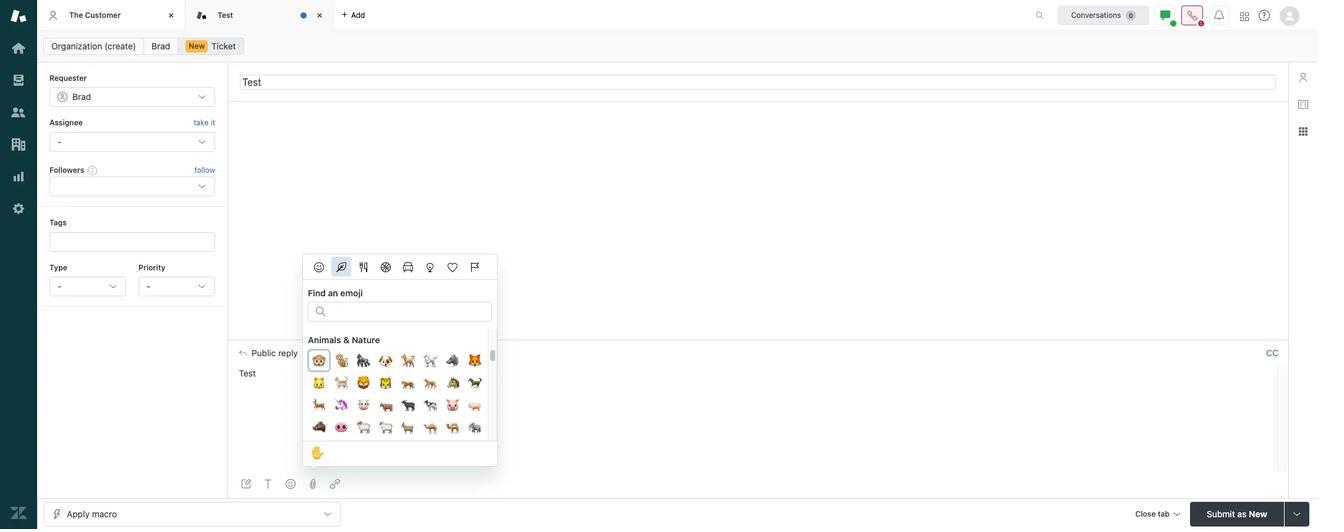 Task type: vqa. For each thing, say whether or not it's contained in the screenshot.
-
yes



Task type: describe. For each thing, give the bounding box(es) containing it.
🐆️
[[424, 375, 437, 393]]

close image inside "test" tab
[[313, 9, 326, 22]]

draft mode image
[[241, 480, 251, 490]]

to
[[327, 348, 337, 359]]

🐫️
[[446, 419, 459, 437]]

🐮️
[[357, 397, 370, 415]]

🐯️
[[379, 375, 393, 393]]

🦁️
[[357, 375, 370, 393]]

main element
[[0, 0, 37, 530]]

apps image
[[1298, 127, 1308, 137]]

conversations button
[[1058, 5, 1149, 25]]

the customer
[[69, 10, 121, 20]]

🐵️
[[312, 352, 326, 370]]

Find an emoji field
[[331, 303, 484, 319]]

🐕️
[[401, 352, 415, 370]]

the customer tab
[[37, 0, 185, 31]]

close image inside the customer tab
[[165, 9, 177, 22]]

brad link
[[143, 38, 178, 55]]

tags
[[49, 218, 67, 228]]

knowledge image
[[1298, 100, 1308, 109]]

🐂️
[[379, 397, 393, 415]]

🐪️
[[424, 419, 437, 437]]

find an emoji
[[308, 288, 363, 299]]

it
[[211, 118, 215, 128]]

🦊️
[[468, 352, 482, 370]]

follow button
[[195, 165, 215, 176]]

customer context image
[[1298, 72, 1308, 82]]

brad inside the secondary element
[[152, 41, 170, 51]]

(create)
[[105, 41, 136, 51]]

zendesk image
[[11, 506, 27, 522]]

🐘️
[[468, 419, 482, 437]]

🦄️
[[334, 397, 348, 415]]

- button for priority
[[138, 277, 215, 297]]

insert emojis image
[[286, 480, 296, 490]]

🐖️ 🐗️
[[312, 397, 482, 437]]

✋
[[311, 445, 325, 462]]

cc button
[[1266, 348, 1279, 359]]

organizations image
[[11, 137, 27, 153]]

cc
[[1266, 348, 1279, 359]]

format text image
[[263, 480, 273, 490]]

edit user image
[[381, 349, 390, 358]]

submit
[[1207, 509, 1235, 520]]

🐽️
[[334, 419, 348, 437]]

test tab
[[185, 0, 334, 31]]

add attachment image
[[308, 480, 318, 490]]

1 horizontal spatial new
[[1249, 509, 1267, 520]]

new inside the secondary element
[[189, 41, 205, 51]]

🐐️
[[401, 419, 415, 437]]

take
[[194, 118, 209, 128]]

test inside tab
[[218, 10, 233, 20]]

🐗️
[[312, 419, 326, 437]]

1 horizontal spatial brad
[[359, 349, 376, 358]]

🦊️ 🐱️
[[312, 352, 482, 393]]

🐺️
[[446, 352, 459, 370]]

🦌️
[[312, 397, 326, 415]]



Task type: locate. For each thing, give the bounding box(es) containing it.
nature
[[352, 335, 380, 346]]

test inside 'text field'
[[239, 369, 256, 379]]

0 horizontal spatial -
[[58, 281, 61, 292]]

2 - from the left
[[147, 281, 151, 292]]

take it
[[194, 118, 215, 128]]

new right brad link at the top
[[189, 41, 205, 51]]

the
[[69, 10, 83, 20]]

1 horizontal spatial close image
[[313, 9, 326, 22]]

views image
[[11, 72, 27, 88]]

tabs tab list
[[37, 0, 1023, 31]]

zendesk support image
[[11, 8, 27, 24]]

conversations
[[1071, 10, 1121, 19]]

- button down priority on the left of the page
[[138, 277, 215, 297]]

an
[[328, 288, 338, 299]]

- down priority on the left of the page
[[147, 281, 151, 292]]

- button down type at the left of the page
[[49, 277, 126, 297]]

- down type at the left of the page
[[58, 281, 61, 292]]

1 vertical spatial test
[[239, 369, 256, 379]]

0 horizontal spatial close image
[[165, 9, 177, 22]]

- button for type
[[49, 277, 126, 297]]

🐄️
[[424, 397, 437, 415]]

close image
[[165, 9, 177, 22], [313, 9, 326, 22]]

follow
[[195, 166, 215, 175]]

secondary element
[[37, 34, 1318, 59]]

take it button
[[194, 117, 215, 130]]

1 horizontal spatial -
[[147, 281, 151, 292]]

🐷️
[[446, 397, 459, 415]]

0 horizontal spatial brad
[[152, 41, 170, 51]]

add link (cmd k) image
[[330, 480, 340, 490]]

priority
[[138, 263, 165, 272]]

-
[[58, 281, 61, 292], [147, 281, 151, 292]]

- for priority
[[147, 281, 151, 292]]

🐑️
[[379, 419, 393, 437]]

🐃️
[[401, 397, 415, 415]]

0 vertical spatial brad
[[152, 41, 170, 51]]

&
[[343, 335, 350, 346]]

new link
[[178, 38, 244, 55]]

1 vertical spatial new
[[1249, 509, 1267, 520]]

1 - from the left
[[58, 281, 61, 292]]

organization (create) button
[[43, 38, 144, 55]]

get help image
[[1259, 10, 1270, 21]]

new right the as
[[1249, 509, 1267, 520]]

Public reply composer text field
[[234, 367, 1274, 393]]

organization
[[51, 41, 102, 51]]

0 horizontal spatial - button
[[49, 277, 126, 297]]

🐒️
[[334, 352, 348, 370]]

test
[[218, 10, 233, 20], [239, 369, 256, 379]]

🐱️
[[312, 375, 326, 393]]

brad down nature
[[359, 349, 376, 358]]

0 horizontal spatial test
[[218, 10, 233, 20]]

- button
[[49, 277, 126, 297], [138, 277, 215, 297]]

reporting image
[[11, 169, 27, 185]]

🐴️
[[446, 375, 459, 393]]

🐖️
[[468, 397, 482, 415]]

find
[[308, 288, 326, 299]]

new
[[189, 41, 205, 51], [1249, 509, 1267, 520]]

2 close image from the left
[[313, 9, 326, 22]]

1 horizontal spatial test
[[239, 369, 256, 379]]

customer
[[85, 10, 121, 20]]

0 vertical spatial test
[[218, 10, 233, 20]]

customers image
[[11, 104, 27, 121]]

get started image
[[11, 40, 27, 56]]

0 horizontal spatial new
[[189, 41, 205, 51]]

zendesk products image
[[1240, 12, 1249, 21]]

emoji
[[340, 288, 363, 299]]

1 - button from the left
[[49, 277, 126, 297]]

type
[[49, 263, 67, 272]]

1 vertical spatial brad
[[359, 349, 376, 358]]

✋ button
[[308, 443, 328, 466]]

🐎️
[[468, 375, 482, 393]]

1 horizontal spatial - button
[[138, 277, 215, 297]]

submit as new
[[1207, 509, 1267, 520]]

animals & nature
[[308, 335, 380, 346]]

2 - button from the left
[[138, 277, 215, 297]]

Subject field
[[240, 75, 1276, 89]]

1 close image from the left
[[165, 9, 177, 22]]

assignee
[[49, 118, 83, 128]]

organization (create)
[[51, 41, 136, 51]]

🐎️ 🦌️
[[312, 375, 482, 415]]

🦍️
[[357, 352, 370, 370]]

brad right (create) on the left top of the page
[[152, 41, 170, 51]]

as
[[1237, 509, 1247, 520]]

brad
[[152, 41, 170, 51], [359, 349, 376, 358]]

- for type
[[58, 281, 61, 292]]

klobrad84@gmail.com image
[[347, 349, 357, 359]]

animals
[[308, 335, 341, 346]]

🐅️
[[401, 375, 415, 393]]

admin image
[[11, 201, 27, 217]]

0 vertical spatial new
[[189, 41, 205, 51]]

🐩️
[[424, 352, 437, 370]]

🐶️
[[379, 352, 393, 370]]

🐏️
[[357, 419, 370, 437]]

🐈️
[[334, 375, 348, 393]]



